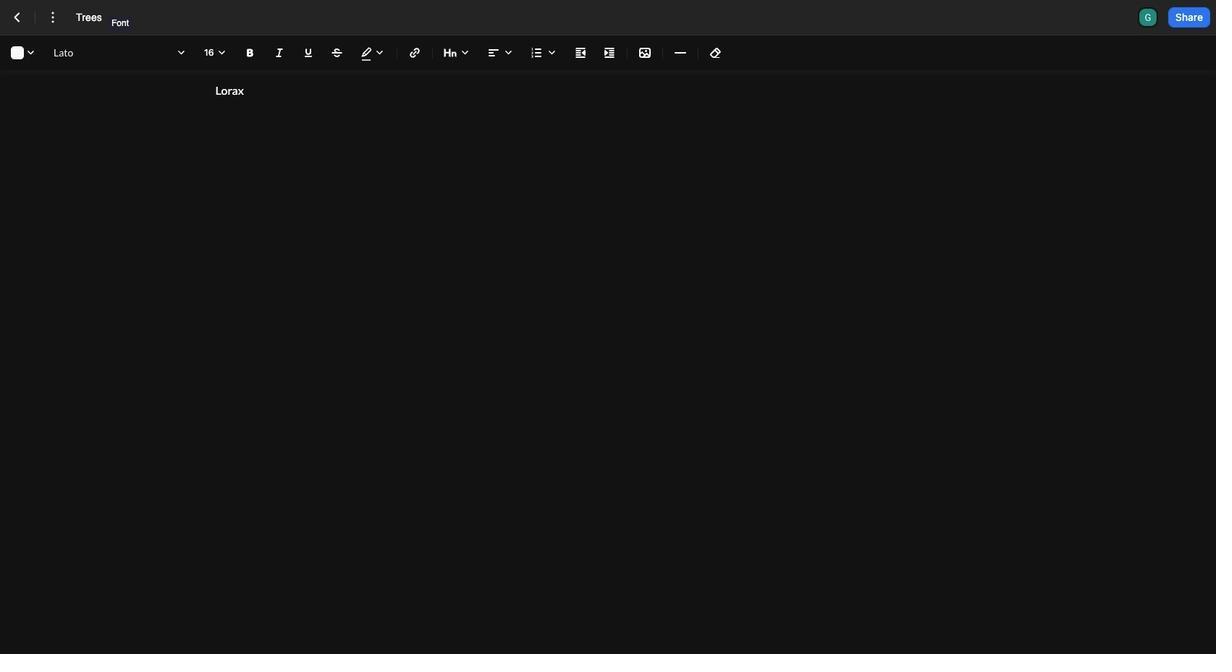 Task type: vqa. For each thing, say whether or not it's contained in the screenshot.
Personal Menu menu
no



Task type: locate. For each thing, give the bounding box(es) containing it.
tooltip
[[106, 14, 135, 41]]

generic name image
[[1140, 9, 1157, 26]]

decrease indent image
[[572, 44, 590, 62]]

increase indent image
[[601, 44, 619, 62]]

more image
[[44, 9, 62, 26]]

None text field
[[76, 10, 141, 25]]

strikethrough image
[[329, 44, 346, 62]]



Task type: describe. For each thing, give the bounding box(es) containing it.
italic image
[[271, 44, 288, 62]]

divider line image
[[675, 47, 687, 59]]

underline image
[[300, 44, 317, 62]]

bold image
[[242, 44, 259, 62]]

insert image image
[[637, 44, 654, 62]]

clear style image
[[708, 44, 725, 62]]

link image
[[406, 44, 424, 62]]

all notes image
[[9, 9, 26, 26]]



